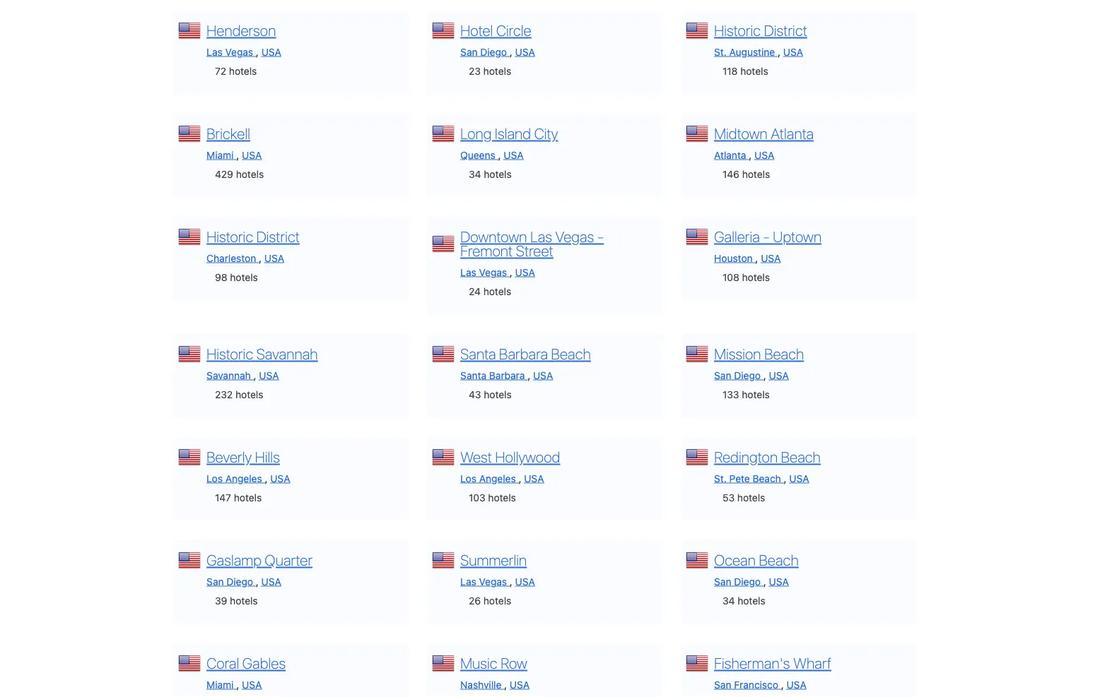 Task type: describe. For each thing, give the bounding box(es) containing it.
, inside historic district st. augustine , usa
[[778, 46, 781, 57]]

historic savannah link
[[207, 345, 318, 363]]

gaslamp quarter link
[[207, 552, 313, 569]]

23 hotels
[[469, 65, 511, 77]]

district for historic district charleston , usa
[[256, 228, 300, 246]]

, inside ocean beach san diego , usa
[[764, 576, 766, 588]]

usa inside long island city queens , usa
[[504, 149, 524, 161]]

historic district st. augustine , usa
[[714, 21, 807, 57]]

beach for redington beach
[[781, 449, 821, 466]]

redington beach st. pete beach , usa
[[714, 449, 821, 485]]

, inside 'beverly hills los angeles , usa'
[[265, 473, 268, 485]]

ocean
[[714, 552, 756, 569]]

los angeles link for west
[[460, 473, 519, 485]]

hills
[[255, 449, 280, 466]]

72 hotels
[[215, 65, 257, 77]]

34 hotels for long
[[469, 168, 512, 180]]

fisherman's wharf san francisco , usa
[[714, 655, 832, 691]]

historic savannah savannah , usa
[[207, 345, 318, 381]]

diego for gaslamp
[[227, 576, 253, 588]]

108 hotels
[[723, 271, 770, 283]]

23
[[469, 65, 481, 77]]

nashville
[[460, 679, 502, 691]]

west
[[460, 449, 492, 466]]

mission beach link
[[714, 345, 804, 363]]

las vegas link for downtown las vegas - fremont street
[[460, 266, 510, 278]]

108
[[723, 271, 740, 283]]

miami inside brickell miami , usa
[[207, 149, 234, 161]]

henderson link
[[207, 21, 276, 39]]

beach for mission beach
[[764, 345, 804, 363]]

beverly hills link
[[207, 449, 280, 466]]

historic for historic district st. augustine , usa
[[714, 21, 761, 39]]

usa link down wharf
[[787, 679, 807, 691]]

redington beach link
[[714, 449, 821, 466]]

st. for historic
[[714, 46, 727, 57]]

santa barbara beach santa barbara , usa
[[460, 345, 591, 381]]

26
[[469, 595, 481, 607]]

st. for redington
[[714, 473, 727, 485]]

san diego link for mission
[[714, 370, 764, 381]]

gaslamp quarter san diego , usa
[[207, 552, 313, 588]]

las vegas link for henderson
[[207, 46, 256, 57]]

savannah link
[[207, 370, 254, 381]]

, inside gaslamp quarter san diego , usa
[[256, 576, 259, 588]]

mission beach san diego , usa
[[714, 345, 804, 381]]

pete
[[730, 473, 750, 485]]

midtown atlanta atlanta , usa
[[714, 125, 814, 161]]

0 horizontal spatial savannah
[[207, 370, 251, 381]]

usa link for galleria - uptown houston , usa
[[761, 252, 781, 264]]

henderson las vegas , usa
[[207, 21, 281, 57]]

music row nashville , usa
[[460, 655, 530, 691]]

long island city queens , usa
[[460, 125, 558, 161]]

, inside "downtown las vegas - fremont street las vegas , usa"
[[510, 266, 513, 278]]

ocean beach link
[[714, 552, 799, 569]]

redington
[[714, 449, 778, 466]]

hotels for downtown las vegas - fremont street las vegas , usa
[[483, 286, 511, 297]]

usa inside mission beach san diego , usa
[[769, 370, 789, 381]]

usa inside 'beverly hills los angeles , usa'
[[270, 473, 290, 485]]

circle
[[496, 21, 531, 39]]

133 hotels
[[723, 389, 770, 400]]

beverly
[[207, 449, 252, 466]]

98
[[215, 271, 227, 283]]

usa link for historic district charleston , usa
[[264, 252, 284, 264]]

las for summerlin
[[460, 576, 476, 588]]

hotels for gaslamp quarter san diego , usa
[[230, 595, 258, 607]]

atlanta link
[[714, 149, 749, 161]]

west hollywood los angeles , usa
[[460, 449, 560, 485]]

, inside henderson las vegas , usa
[[256, 46, 259, 57]]

row
[[501, 655, 527, 673]]

24
[[469, 286, 481, 297]]

queens link
[[460, 149, 498, 161]]

, inside fisherman's wharf san francisco , usa
[[781, 679, 784, 691]]

usa link for beverly hills los angeles , usa
[[270, 473, 290, 485]]

usa link for santa barbara beach santa barbara , usa
[[533, 370, 553, 381]]

0 horizontal spatial atlanta
[[714, 149, 746, 161]]

usa inside historic district st. augustine , usa
[[783, 46, 803, 57]]

133
[[723, 389, 739, 400]]

summerlin
[[460, 552, 527, 569]]

usa link for redington beach st. pete beach , usa
[[789, 473, 809, 485]]

hollywood
[[495, 449, 560, 466]]

vegas for henderson
[[225, 46, 253, 57]]

gables
[[242, 655, 286, 673]]

los for beverly
[[207, 473, 223, 485]]

historic for historic savannah savannah , usa
[[207, 345, 253, 363]]

mission
[[714, 345, 761, 363]]

hotels for historic savannah savannah , usa
[[235, 389, 263, 400]]

, inside the summerlin las vegas , usa
[[510, 576, 513, 588]]

usa link for brickell miami , usa
[[242, 149, 262, 161]]

hotel
[[460, 21, 493, 39]]

usa inside redington beach st. pete beach , usa
[[789, 473, 809, 485]]

34 for ocean
[[723, 595, 735, 607]]

usa inside the summerlin las vegas , usa
[[515, 576, 535, 588]]

usa link for downtown las vegas - fremont street las vegas , usa
[[515, 266, 535, 278]]

ocean beach san diego , usa
[[714, 552, 799, 588]]

usa inside historic savannah savannah , usa
[[259, 370, 279, 381]]

hotels for historic district st. augustine , usa
[[741, 65, 768, 77]]

103 hotels
[[469, 492, 516, 504]]

usa inside "downtown las vegas - fremont street las vegas , usa"
[[515, 266, 535, 278]]

hotels for mission beach san diego , usa
[[742, 389, 770, 400]]

, inside mission beach san diego , usa
[[764, 370, 766, 381]]

las for henderson
[[207, 46, 223, 57]]

hotel circle san diego , usa
[[460, 21, 535, 57]]

usa link down coral gables link
[[242, 679, 262, 691]]

angeles for west
[[479, 473, 516, 485]]

santa barbara beach link
[[460, 345, 591, 363]]

miami link for coral gables
[[207, 679, 236, 691]]

1 santa from the top
[[460, 345, 496, 363]]

usa link down row
[[510, 679, 530, 691]]

wharf
[[793, 655, 832, 673]]

146
[[723, 168, 740, 180]]

diego for mission
[[734, 370, 761, 381]]

francisco
[[734, 679, 779, 691]]

hotels for henderson las vegas , usa
[[229, 65, 257, 77]]

miami inside coral gables miami , usa
[[207, 679, 234, 691]]

downtown las vegas - fremont street las vegas , usa
[[460, 228, 604, 278]]

coral
[[207, 655, 239, 673]]

st. pete beach link
[[714, 473, 784, 485]]

hotels for brickell miami , usa
[[236, 168, 264, 180]]

usa link for mission beach san diego , usa
[[769, 370, 789, 381]]

hotels for ocean beach san diego , usa
[[738, 595, 766, 607]]

43
[[469, 389, 481, 400]]

fremont
[[460, 242, 513, 260]]

galleria
[[714, 228, 760, 246]]

miami link for brickell
[[207, 149, 236, 161]]

usa inside ocean beach san diego , usa
[[769, 576, 789, 588]]

nashville link
[[460, 679, 504, 691]]

queens
[[460, 149, 496, 161]]

henderson
[[207, 21, 276, 39]]

hotels for beverly hills los angeles , usa
[[234, 492, 262, 504]]

music row link
[[460, 655, 527, 673]]

long island city link
[[460, 125, 558, 142]]

santa barbara link
[[460, 370, 528, 381]]

hotels for long island city queens , usa
[[484, 168, 512, 180]]

hotels for west hollywood los angeles , usa
[[488, 492, 516, 504]]

usa inside henderson las vegas , usa
[[261, 46, 281, 57]]

34 hotels for ocean
[[723, 595, 766, 607]]

usa inside santa barbara beach santa barbara , usa
[[533, 370, 553, 381]]

summerlin link
[[460, 552, 527, 569]]

hotel circle link
[[460, 21, 531, 39]]

gaslamp
[[207, 552, 262, 569]]



Task type: vqa. For each thing, say whether or not it's contained in the screenshot.


Task type: locate. For each thing, give the bounding box(es) containing it.
las vegas link up '72 hotels'
[[207, 46, 256, 57]]

usa link right charleston link
[[264, 252, 284, 264]]

34 down queens
[[469, 168, 481, 180]]

2 santa from the top
[[460, 370, 487, 381]]

barbara up santa barbara link
[[499, 345, 548, 363]]

los angeles link
[[207, 473, 265, 485], [460, 473, 519, 485]]

las right downtown
[[530, 228, 552, 246]]

usa down hollywood
[[524, 473, 544, 485]]

summerlin las vegas , usa
[[460, 552, 535, 588]]

usa inside midtown atlanta atlanta , usa
[[755, 149, 775, 161]]

1 - from the left
[[597, 228, 604, 246]]

1 miami link from the top
[[207, 149, 236, 161]]

usa down gaslamp quarter link
[[261, 576, 281, 588]]

san for ocean beach
[[714, 576, 732, 588]]

232
[[215, 389, 233, 400]]

usa down "galleria - uptown" 'link'
[[761, 252, 781, 264]]

, down summerlin at the left of page
[[510, 576, 513, 588]]

usa link down hills
[[270, 473, 290, 485]]

diego inside ocean beach san diego , usa
[[734, 576, 761, 588]]

brickell
[[207, 125, 250, 142]]

118 hotels
[[723, 65, 768, 77]]

34 down the ocean
[[723, 595, 735, 607]]

hotels right 232
[[235, 389, 263, 400]]

usa down circle
[[515, 46, 535, 57]]

2 vertical spatial las vegas link
[[460, 576, 510, 588]]

, down gaslamp quarter link
[[256, 576, 259, 588]]

, inside 'west hollywood los angeles , usa'
[[519, 473, 522, 485]]

vegas
[[225, 46, 253, 57], [555, 228, 594, 246], [479, 266, 507, 278], [479, 576, 507, 588]]

0 vertical spatial 34 hotels
[[469, 168, 512, 180]]

usa inside fisherman's wharf san francisco , usa
[[787, 679, 807, 691]]

usa link
[[261, 46, 281, 57], [515, 46, 535, 57], [783, 46, 803, 57], [242, 149, 262, 161], [504, 149, 524, 161], [755, 149, 775, 161], [264, 252, 284, 264], [761, 252, 781, 264], [515, 266, 535, 278], [259, 370, 279, 381], [533, 370, 553, 381], [769, 370, 789, 381], [270, 473, 290, 485], [524, 473, 544, 485], [789, 473, 809, 485], [261, 576, 281, 588], [515, 576, 535, 588], [769, 576, 789, 588], [242, 679, 262, 691], [510, 679, 530, 691], [787, 679, 807, 691]]

san for gaslamp quarter
[[207, 576, 224, 588]]

34 hotels down ocean beach san diego , usa
[[723, 595, 766, 607]]

barbara
[[499, 345, 548, 363], [489, 370, 525, 381]]

hotels right 24
[[483, 286, 511, 297]]

, inside redington beach st. pete beach , usa
[[784, 473, 787, 485]]

city
[[534, 125, 558, 142]]

beverly hills los angeles , usa
[[207, 449, 290, 485]]

brickell miami , usa
[[207, 125, 262, 161]]

usa down coral gables link
[[242, 679, 262, 691]]

1 horizontal spatial 34 hotels
[[723, 595, 766, 607]]

coral gables miami , usa
[[207, 655, 286, 691]]

diego inside gaslamp quarter san diego , usa
[[227, 576, 253, 588]]

san diego link for gaslamp
[[207, 576, 256, 588]]

1 miami from the top
[[207, 149, 234, 161]]

usa link for long island city queens , usa
[[504, 149, 524, 161]]

district
[[764, 21, 807, 39], [256, 228, 300, 246]]

, inside brickell miami , usa
[[236, 149, 239, 161]]

0 horizontal spatial los
[[207, 473, 223, 485]]

usa link for historic savannah savannah , usa
[[259, 370, 279, 381]]

0 vertical spatial santa
[[460, 345, 496, 363]]

las vegas link for summerlin
[[460, 576, 510, 588]]

district for historic district st. augustine , usa
[[764, 21, 807, 39]]

hotels for midtown atlanta atlanta , usa
[[742, 168, 770, 180]]

72
[[215, 65, 226, 77]]

island
[[495, 125, 531, 142]]

usa inside 'west hollywood los angeles , usa'
[[524, 473, 544, 485]]

2 los from the left
[[460, 473, 477, 485]]

2 miami link from the top
[[207, 679, 236, 691]]

34 hotels down queens link
[[469, 168, 512, 180]]

, down redington beach link
[[784, 473, 787, 485]]

san diego link for hotel
[[460, 46, 510, 57]]

las vegas link up 24 hotels
[[460, 266, 510, 278]]

usa link right augustine
[[783, 46, 803, 57]]

0 horizontal spatial district
[[256, 228, 300, 246]]

san diego link for ocean
[[714, 576, 764, 588]]

santa up 43
[[460, 370, 487, 381]]

los inside 'west hollywood los angeles , usa'
[[460, 473, 477, 485]]

historic district link for historic district st. augustine , usa
[[714, 21, 807, 39]]

0 vertical spatial historic
[[714, 21, 761, 39]]

usa link down redington beach link
[[789, 473, 809, 485]]

hotels
[[229, 65, 257, 77], [483, 65, 511, 77], [741, 65, 768, 77], [236, 168, 264, 180], [484, 168, 512, 180], [742, 168, 770, 180], [230, 271, 258, 283], [742, 271, 770, 283], [483, 286, 511, 297], [235, 389, 263, 400], [484, 389, 512, 400], [742, 389, 770, 400], [234, 492, 262, 504], [488, 492, 516, 504], [737, 492, 765, 504], [230, 595, 258, 607], [484, 595, 511, 607], [738, 595, 766, 607]]

hotels down the st. pete beach link
[[737, 492, 765, 504]]

, inside hotel circle san diego , usa
[[510, 46, 513, 57]]

1 vertical spatial barbara
[[489, 370, 525, 381]]

san up 23 in the left of the page
[[460, 46, 478, 57]]

1 horizontal spatial -
[[763, 228, 770, 246]]

west hollywood link
[[460, 449, 560, 466]]

1 horizontal spatial atlanta
[[771, 125, 814, 142]]

1 vertical spatial atlanta
[[714, 149, 746, 161]]

san inside fisherman's wharf san francisco , usa
[[714, 679, 732, 691]]

429
[[215, 168, 233, 180]]

uptown
[[773, 228, 822, 246]]

2 - from the left
[[763, 228, 770, 246]]

2 miami from the top
[[207, 679, 234, 691]]

vegas up 26 hotels
[[479, 576, 507, 588]]

usa link for ocean beach san diego , usa
[[769, 576, 789, 588]]

1 vertical spatial district
[[256, 228, 300, 246]]

historic up the st. augustine "link"
[[714, 21, 761, 39]]

usa link down street
[[515, 266, 535, 278]]

hotels right 26 at left bottom
[[484, 595, 511, 607]]

1 los from the left
[[207, 473, 223, 485]]

1 vertical spatial las vegas link
[[460, 266, 510, 278]]

beach inside ocean beach san diego , usa
[[759, 552, 799, 569]]

charleston link
[[207, 252, 259, 264]]

st. inside redington beach st. pete beach , usa
[[714, 473, 727, 485]]

hotels right 429
[[236, 168, 264, 180]]

1 horizontal spatial historic district link
[[714, 21, 807, 39]]

34 hotels
[[469, 168, 512, 180], [723, 595, 766, 607]]

, inside music row nashville , usa
[[504, 679, 507, 691]]

-
[[597, 228, 604, 246], [763, 228, 770, 246]]

los inside 'beverly hills los angeles , usa'
[[207, 473, 223, 485]]

usa link for gaslamp quarter san diego , usa
[[261, 576, 281, 588]]

39
[[215, 595, 227, 607]]

hotels right the 72
[[229, 65, 257, 77]]

barbara up 43 hotels
[[489, 370, 525, 381]]

1 vertical spatial 34
[[723, 595, 735, 607]]

34 for long
[[469, 168, 481, 180]]

0 vertical spatial historic district link
[[714, 21, 807, 39]]

angeles inside 'beverly hills los angeles , usa'
[[225, 473, 262, 485]]

0 horizontal spatial historic district link
[[207, 228, 300, 246]]

, right charleston
[[259, 252, 262, 264]]

1 vertical spatial santa
[[460, 370, 487, 381]]

hotels right 146
[[742, 168, 770, 180]]

hotels for santa barbara beach santa barbara , usa
[[484, 389, 512, 400]]

galleria - uptown houston , usa
[[714, 228, 822, 264]]

0 vertical spatial district
[[764, 21, 807, 39]]

, right augustine
[[778, 46, 781, 57]]

historic district link up augustine
[[714, 21, 807, 39]]

0 horizontal spatial 34
[[469, 168, 481, 180]]

hotels for summerlin las vegas , usa
[[484, 595, 511, 607]]

san inside ocean beach san diego , usa
[[714, 576, 732, 588]]

- inside galleria - uptown houston , usa
[[763, 228, 770, 246]]

downtown
[[460, 228, 527, 246]]

usa inside gaslamp quarter san diego , usa
[[261, 576, 281, 588]]

usa link down the mission beach 'link'
[[769, 370, 789, 381]]

usa
[[261, 46, 281, 57], [515, 46, 535, 57], [783, 46, 803, 57], [242, 149, 262, 161], [504, 149, 524, 161], [755, 149, 775, 161], [264, 252, 284, 264], [761, 252, 781, 264], [515, 266, 535, 278], [259, 370, 279, 381], [533, 370, 553, 381], [769, 370, 789, 381], [270, 473, 290, 485], [524, 473, 544, 485], [789, 473, 809, 485], [261, 576, 281, 588], [515, 576, 535, 588], [769, 576, 789, 588], [242, 679, 262, 691], [510, 679, 530, 691], [787, 679, 807, 691]]

0 horizontal spatial 34 hotels
[[469, 168, 512, 180]]

diego up 39 hotels
[[227, 576, 253, 588]]

hotels for galleria - uptown houston , usa
[[742, 271, 770, 283]]

146 hotels
[[723, 168, 770, 180]]

usa link down historic savannah link
[[259, 370, 279, 381]]

43 hotels
[[469, 389, 512, 400]]

historic up savannah link
[[207, 345, 253, 363]]

usa link down summerlin at the left of page
[[515, 576, 535, 588]]

miami
[[207, 149, 234, 161], [207, 679, 234, 691]]

0 vertical spatial las vegas link
[[207, 46, 256, 57]]

st. inside historic district st. augustine , usa
[[714, 46, 727, 57]]

hotels for historic district charleston , usa
[[230, 271, 258, 283]]

, inside historic district charleston , usa
[[259, 252, 262, 264]]

st. augustine link
[[714, 46, 778, 57]]

0 vertical spatial atlanta
[[771, 125, 814, 142]]

atlanta right midtown
[[771, 125, 814, 142]]

district inside historic district st. augustine , usa
[[764, 21, 807, 39]]

miami link up 429
[[207, 149, 236, 161]]

san inside gaslamp quarter san diego , usa
[[207, 576, 224, 588]]

usa link for hotel circle san diego , usa
[[515, 46, 535, 57]]

1 horizontal spatial los
[[460, 473, 477, 485]]

vegas up '72 hotels'
[[225, 46, 253, 57]]

usa right charleston link
[[264, 252, 284, 264]]

hotels right 23 in the left of the page
[[483, 65, 511, 77]]

usa down summerlin at the left of page
[[515, 576, 535, 588]]

usa inside brickell miami , usa
[[242, 149, 262, 161]]

san francisco link
[[714, 679, 781, 691]]

atlanta up 146
[[714, 149, 746, 161]]

usa down the mission beach 'link'
[[769, 370, 789, 381]]

vegas for downtown las vegas - fremont street
[[555, 228, 594, 246]]

usa link for west hollywood los angeles , usa
[[524, 473, 544, 485]]

, down coral gables link
[[236, 679, 239, 691]]

, down the mission beach 'link'
[[764, 370, 766, 381]]

0 horizontal spatial angeles
[[225, 473, 262, 485]]

usa right augustine
[[783, 46, 803, 57]]

usa inside music row nashville , usa
[[510, 679, 530, 691]]

las up 26 at left bottom
[[460, 576, 476, 588]]

1 horizontal spatial district
[[764, 21, 807, 39]]

usa down midtown atlanta link
[[755, 149, 775, 161]]

las up 24
[[460, 266, 476, 278]]

0 vertical spatial savannah
[[256, 345, 318, 363]]

st. up '118'
[[714, 46, 727, 57]]

miami up 429
[[207, 149, 234, 161]]

los for west
[[460, 473, 477, 485]]

fisherman's wharf link
[[714, 655, 832, 673]]

1 horizontal spatial savannah
[[256, 345, 318, 363]]

0 vertical spatial miami link
[[207, 149, 236, 161]]

- right the 'galleria'
[[763, 228, 770, 246]]

1 horizontal spatial los angeles link
[[460, 473, 519, 485]]

147 hotels
[[215, 492, 262, 504]]

, right queens
[[498, 149, 501, 161]]

1 vertical spatial miami
[[207, 679, 234, 691]]

san diego link up 39 hotels
[[207, 576, 256, 588]]

53 hotels
[[723, 492, 765, 504]]

hotels down augustine
[[741, 65, 768, 77]]

usa inside galleria - uptown houston , usa
[[761, 252, 781, 264]]

103
[[469, 492, 486, 504]]

las inside henderson las vegas , usa
[[207, 46, 223, 57]]

hotels down ocean beach san diego , usa
[[738, 595, 766, 607]]

beach inside santa barbara beach santa barbara , usa
[[551, 345, 591, 363]]

midtown
[[714, 125, 768, 142]]

usa down ocean beach link in the right bottom of the page
[[769, 576, 789, 588]]

downtown las vegas - fremont street link
[[460, 228, 604, 260]]

2 vertical spatial historic
[[207, 345, 253, 363]]

vegas inside henderson las vegas , usa
[[225, 46, 253, 57]]

historic district charleston , usa
[[207, 228, 300, 264]]

street
[[516, 242, 553, 260]]

diego down ocean beach link in the right bottom of the page
[[734, 576, 761, 588]]

fisherman's
[[714, 655, 790, 673]]

historic
[[714, 21, 761, 39], [207, 228, 253, 246], [207, 345, 253, 363]]

hotels down santa barbara link
[[484, 389, 512, 400]]

historic for historic district charleston , usa
[[207, 228, 253, 246]]

53
[[723, 492, 735, 504]]

1 vertical spatial st.
[[714, 473, 727, 485]]

angeles up 147 hotels in the left bottom of the page
[[225, 473, 262, 485]]

,
[[256, 46, 259, 57], [510, 46, 513, 57], [778, 46, 781, 57], [236, 149, 239, 161], [498, 149, 501, 161], [749, 149, 752, 161], [259, 252, 262, 264], [756, 252, 758, 264], [510, 266, 513, 278], [254, 370, 256, 381], [528, 370, 531, 381], [764, 370, 766, 381], [265, 473, 268, 485], [519, 473, 522, 485], [784, 473, 787, 485], [256, 576, 259, 588], [510, 576, 513, 588], [764, 576, 766, 588], [236, 679, 239, 691], [504, 679, 507, 691], [781, 679, 784, 691]]

usa link for summerlin las vegas , usa
[[515, 576, 535, 588]]

historic district link for historic district charleston , usa
[[207, 228, 300, 246]]

usa link down ocean beach link in the right bottom of the page
[[769, 576, 789, 588]]

0 vertical spatial st.
[[714, 46, 727, 57]]

, inside historic savannah savannah , usa
[[254, 370, 256, 381]]

39 hotels
[[215, 595, 258, 607]]

st.
[[714, 46, 727, 57], [714, 473, 727, 485]]

, inside midtown atlanta atlanta , usa
[[749, 149, 752, 161]]

coral gables link
[[207, 655, 286, 673]]

1 horizontal spatial angeles
[[479, 473, 516, 485]]

diego for hotel
[[480, 46, 507, 57]]

, down ocean beach link in the right bottom of the page
[[764, 576, 766, 588]]

usa down redington beach link
[[789, 473, 809, 485]]

0 horizontal spatial los angeles link
[[207, 473, 265, 485]]

los angeles link up 147 hotels in the left bottom of the page
[[207, 473, 265, 485]]

san for hotel circle
[[460, 46, 478, 57]]

24 hotels
[[469, 286, 511, 297]]

savannah up 232
[[207, 370, 251, 381]]

1 horizontal spatial 34
[[723, 595, 735, 607]]

las for downtown
[[530, 228, 552, 246]]

2 los angeles link from the left
[[460, 473, 519, 485]]

vegas right street
[[555, 228, 594, 246]]

san up 133
[[714, 370, 732, 381]]

2 angeles from the left
[[479, 473, 516, 485]]

beach for ocean beach
[[759, 552, 799, 569]]

historic inside historic district charleston , usa
[[207, 228, 253, 246]]

diego
[[480, 46, 507, 57], [734, 370, 761, 381], [227, 576, 253, 588], [734, 576, 761, 588]]

usa inside historic district charleston , usa
[[264, 252, 284, 264]]

, up 429 hotels
[[236, 149, 239, 161]]

, down santa barbara beach link
[[528, 370, 531, 381]]

1 st. from the top
[[714, 46, 727, 57]]

1 vertical spatial miami link
[[207, 679, 236, 691]]

usa inside coral gables miami , usa
[[242, 679, 262, 691]]

vegas inside the summerlin las vegas , usa
[[479, 576, 507, 588]]

usa link for historic district st. augustine , usa
[[783, 46, 803, 57]]

usa inside hotel circle san diego , usa
[[515, 46, 535, 57]]

miami down "coral"
[[207, 679, 234, 691]]

usa up 429 hotels
[[242, 149, 262, 161]]

district up charleston link
[[256, 228, 300, 246]]

, up "108 hotels"
[[756, 252, 758, 264]]

diego for ocean
[[734, 576, 761, 588]]

0 vertical spatial 34
[[469, 168, 481, 180]]

angeles inside 'west hollywood los angeles , usa'
[[479, 473, 516, 485]]

san inside hotel circle san diego , usa
[[460, 46, 478, 57]]

las inside the summerlin las vegas , usa
[[460, 576, 476, 588]]

hotels for hotel circle san diego , usa
[[483, 65, 511, 77]]

1 angeles from the left
[[225, 473, 262, 485]]

music
[[460, 655, 498, 673]]

usa down hills
[[270, 473, 290, 485]]

1 vertical spatial savannah
[[207, 370, 251, 381]]

0 horizontal spatial -
[[597, 228, 604, 246]]

, inside long island city queens , usa
[[498, 149, 501, 161]]

2 st. from the top
[[714, 473, 727, 485]]

san inside mission beach san diego , usa
[[714, 370, 732, 381]]

diego up 133 hotels
[[734, 370, 761, 381]]

houston link
[[714, 252, 756, 264]]

hotels right 103
[[488, 492, 516, 504]]

las vegas link up 26 hotels
[[460, 576, 510, 588]]

, down circle
[[510, 46, 513, 57]]

, inside coral gables miami , usa
[[236, 679, 239, 691]]

beach inside mission beach san diego , usa
[[764, 345, 804, 363]]

historic inside historic savannah savannah , usa
[[207, 345, 253, 363]]

hotels right 108
[[742, 271, 770, 283]]

st. left pete
[[714, 473, 727, 485]]

232 hotels
[[215, 389, 263, 400]]

1 vertical spatial historic
[[207, 228, 253, 246]]

usa link down hollywood
[[524, 473, 544, 485]]

san diego link down the ocean
[[714, 576, 764, 588]]

1 vertical spatial 34 hotels
[[723, 595, 766, 607]]

- inside "downtown las vegas - fremont street las vegas , usa"
[[597, 228, 604, 246]]

los angeles link for beverly
[[207, 473, 265, 485]]

1 los angeles link from the left
[[207, 473, 265, 485]]

galleria - uptown link
[[714, 228, 822, 246]]

diego inside hotel circle san diego , usa
[[480, 46, 507, 57]]

vegas for summerlin
[[479, 576, 507, 588]]

district inside historic district charleston , usa
[[256, 228, 300, 246]]

historic inside historic district st. augustine , usa
[[714, 21, 761, 39]]

san
[[460, 46, 478, 57], [714, 370, 732, 381], [207, 576, 224, 588], [714, 576, 732, 588], [714, 679, 732, 691]]

98 hotels
[[215, 271, 258, 283]]

118
[[723, 65, 738, 77]]

0 vertical spatial barbara
[[499, 345, 548, 363]]

san for mission beach
[[714, 370, 732, 381]]

, down hills
[[265, 473, 268, 485]]

, inside santa barbara beach santa barbara , usa
[[528, 370, 531, 381]]

beach
[[551, 345, 591, 363], [764, 345, 804, 363], [781, 449, 821, 466], [753, 473, 781, 485], [759, 552, 799, 569]]

, inside galleria - uptown houston , usa
[[756, 252, 758, 264]]

usa down street
[[515, 266, 535, 278]]

diego inside mission beach san diego , usa
[[734, 370, 761, 381]]

midtown atlanta link
[[714, 125, 814, 142]]

angeles for beverly
[[225, 473, 262, 485]]

vegas up 24 hotels
[[479, 266, 507, 278]]

usa down island
[[504, 149, 524, 161]]

los angeles link up 103 hotels
[[460, 473, 519, 485]]

hotels right 133
[[742, 389, 770, 400]]

0 vertical spatial miami
[[207, 149, 234, 161]]

26 hotels
[[469, 595, 511, 607]]

houston
[[714, 252, 753, 264]]

1 vertical spatial historic district link
[[207, 228, 300, 246]]

las vegas link
[[207, 46, 256, 57], [460, 266, 510, 278], [460, 576, 510, 588]]

hotels for redington beach st. pete beach , usa
[[737, 492, 765, 504]]

los up 103
[[460, 473, 477, 485]]

, down historic savannah link
[[254, 370, 256, 381]]

usa link for henderson las vegas , usa
[[261, 46, 281, 57]]

usa down henderson
[[261, 46, 281, 57]]

usa link for midtown atlanta atlanta , usa
[[755, 149, 775, 161]]

hotels down queens link
[[484, 168, 512, 180]]

brickell link
[[207, 125, 250, 142]]

san diego link up 23 hotels on the left top of the page
[[460, 46, 510, 57]]



